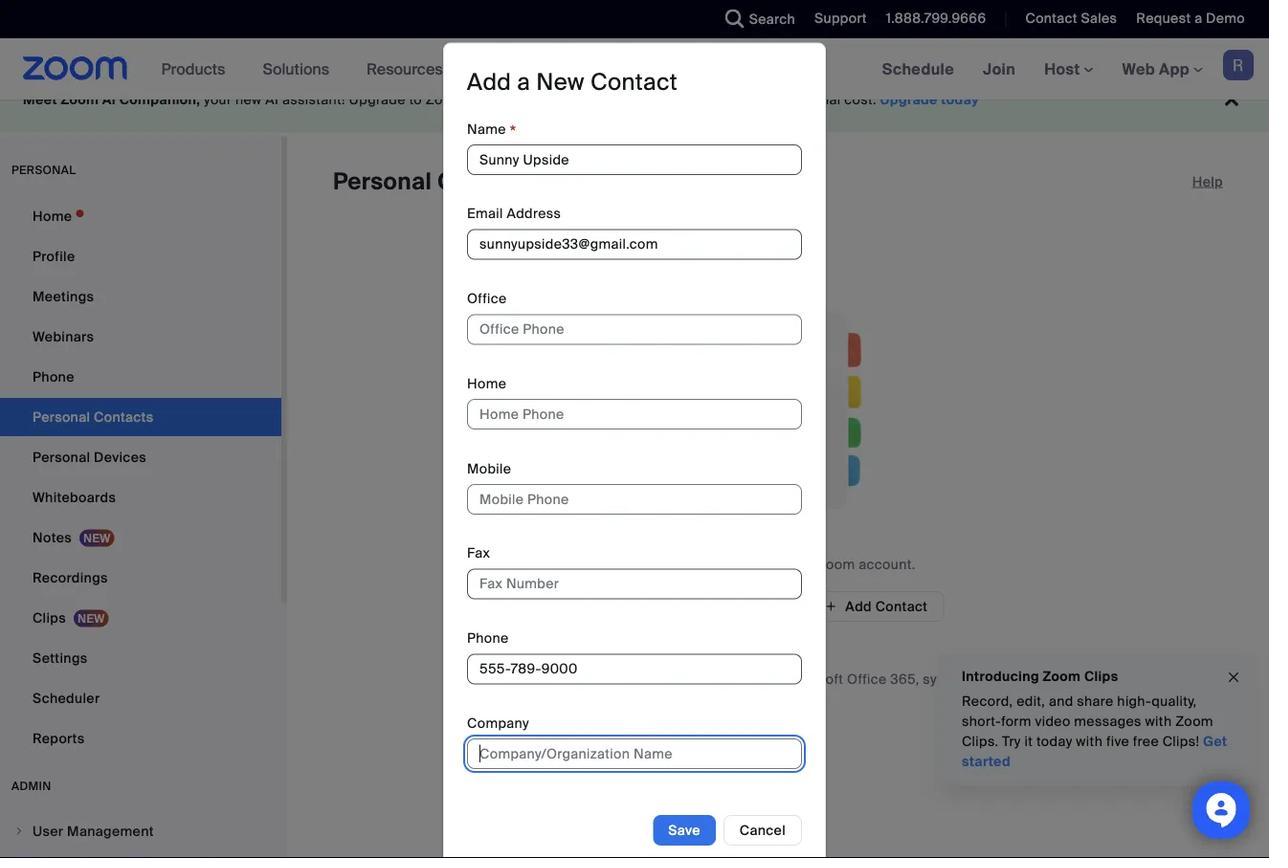 Task type: vqa. For each thing, say whether or not it's contained in the screenshot.
a
yes



Task type: locate. For each thing, give the bounding box(es) containing it.
meetings navigation
[[868, 38, 1269, 101]]

calendar,
[[551, 670, 612, 688]]

add a new contact
[[467, 67, 678, 97]]

pricing
[[540, 60, 592, 80]]

0 horizontal spatial a
[[517, 67, 530, 97]]

add for add contact
[[845, 598, 872, 615]]

2 vertical spatial your
[[957, 670, 985, 688]]

1 microsoft from the left
[[616, 670, 678, 688]]

add
[[467, 67, 511, 97], [845, 598, 872, 615]]

1 horizontal spatial a
[[1195, 10, 1202, 27]]

0 vertical spatial clips
[[33, 609, 66, 627]]

ai left companion
[[644, 91, 657, 109]]

phone up for
[[467, 630, 509, 648]]

0 vertical spatial contacts
[[663, 556, 720, 573]]

upgrade right assistant!
[[349, 91, 406, 109]]

product information navigation
[[147, 38, 607, 101]]

add down account.
[[845, 598, 872, 615]]

email
[[467, 205, 503, 223]]

companion,
[[119, 91, 200, 109]]

1 vertical spatial office
[[847, 670, 887, 688]]

your up 'record,'
[[957, 670, 985, 688]]

sales
[[1081, 10, 1117, 27]]

high-
[[1117, 693, 1152, 711]]

phone inside phone link
[[33, 368, 74, 386]]

meet
[[23, 91, 57, 109]]

1 upgrade from the left
[[349, 91, 406, 109]]

contact sales link up meetings 'navigation' on the top right
[[1025, 10, 1117, 27]]

1 horizontal spatial phone
[[467, 630, 509, 648]]

phone
[[33, 368, 74, 386], [467, 630, 509, 648]]

personal menu menu
[[0, 197, 281, 760]]

address
[[507, 205, 561, 223]]

clips right the .
[[1084, 668, 1118, 685]]

First and Last Name text field
[[467, 145, 802, 175]]

0 vertical spatial and
[[524, 91, 548, 109]]

1 vertical spatial contact
[[590, 67, 678, 97]]

home up profile
[[33, 207, 72, 225]]

introducing zoom clips
[[962, 668, 1118, 685]]

and left get
[[524, 91, 548, 109]]

no contacts added to your zoom account.
[[641, 556, 915, 573]]

settings
[[33, 649, 88, 667]]

0 horizontal spatial phone
[[33, 368, 74, 386]]

zoom left account.
[[817, 556, 855, 573]]

personal
[[11, 163, 76, 178]]

1 horizontal spatial home
[[467, 375, 507, 393]]

personal inside personal devices link
[[33, 448, 90, 466]]

today inside meet zoom ai companion, footer
[[941, 91, 979, 109]]

0 horizontal spatial microsoft
[[616, 670, 678, 688]]

2 ai from the left
[[265, 91, 279, 109]]

request a demo link
[[1122, 0, 1269, 38], [1136, 10, 1245, 27]]

messages
[[1074, 713, 1142, 731]]

upgrade
[[349, 91, 406, 109], [880, 91, 938, 109]]

record, edit, and share high-quality, short-form video messages with zoom clips. try it today with five free clips!
[[962, 693, 1213, 751]]

1 vertical spatial phone
[[467, 630, 509, 648]]

account.
[[859, 556, 915, 573]]

contact sales link
[[1011, 0, 1122, 38], [1025, 10, 1117, 27]]

banner
[[0, 38, 1269, 101]]

1.888.799.9666
[[886, 10, 986, 27]]

1 horizontal spatial personal
[[333, 167, 432, 197]]

1 horizontal spatial add image
[[824, 598, 838, 615]]

0 horizontal spatial contact
[[590, 67, 678, 97]]

video
[[1035, 713, 1071, 731]]

get
[[552, 91, 573, 109]]

2 vertical spatial contact
[[875, 598, 928, 615]]

add image
[[628, 597, 641, 616], [824, 598, 838, 615]]

your
[[204, 91, 232, 109], [786, 556, 814, 573], [957, 670, 985, 688]]

admin menu menu
[[0, 814, 281, 859]]

0 horizontal spatial and
[[524, 91, 548, 109]]

add inside 'add a new contact' dialog
[[467, 67, 511, 97]]

add image inside "import from csv file" button
[[628, 597, 641, 616]]

0 vertical spatial phone
[[33, 368, 74, 386]]

zoom up clips!
[[1175, 713, 1213, 731]]

365,
[[890, 670, 919, 688]]

add image left import
[[628, 597, 641, 616]]

today
[[941, 91, 979, 109], [1036, 733, 1073, 751]]

profile link
[[0, 237, 281, 276]]

to right access
[[627, 91, 640, 109]]

personal for personal contacts
[[333, 167, 432, 197]]

and up video
[[1049, 693, 1073, 711]]

demo
[[1206, 10, 1245, 27]]

your right added
[[786, 556, 814, 573]]

2 horizontal spatial and
[[1049, 693, 1073, 711]]

a for request
[[1195, 10, 1202, 27]]

1 vertical spatial your
[[786, 556, 814, 573]]

quality,
[[1152, 693, 1197, 711]]

your for to
[[786, 556, 814, 573]]

1 vertical spatial personal
[[33, 448, 90, 466]]

1 horizontal spatial today
[[1036, 733, 1073, 751]]

try
[[1002, 733, 1021, 751]]

2 horizontal spatial ai
[[644, 91, 657, 109]]

Phone text field
[[467, 654, 802, 685]]

1 horizontal spatial your
[[786, 556, 814, 573]]

0 horizontal spatial with
[[1076, 733, 1103, 751]]

support
[[815, 10, 867, 27]]

microsoft right the calendar,
[[616, 670, 678, 688]]

0 horizontal spatial personal
[[33, 448, 90, 466]]

to
[[409, 91, 422, 109], [627, 91, 640, 109], [769, 556, 782, 573]]

added
[[724, 556, 765, 573]]

0 vertical spatial personal
[[333, 167, 432, 197]]

office left 365,
[[847, 670, 887, 688]]

ai down zoom logo
[[102, 91, 116, 109]]

join
[[983, 59, 1016, 79]]

and right exchange,
[[753, 670, 778, 688]]

contacts up edit,
[[988, 670, 1045, 688]]

1 horizontal spatial contact
[[875, 598, 928, 615]]

contacts right the no
[[663, 556, 720, 573]]

your inside meet zoom ai companion, footer
[[204, 91, 232, 109]]

1 horizontal spatial ai
[[265, 91, 279, 109]]

1 horizontal spatial upgrade
[[880, 91, 938, 109]]

home
[[33, 207, 72, 225], [467, 375, 507, 393]]

1 horizontal spatial add
[[845, 598, 872, 615]]

contacts
[[663, 556, 720, 573], [988, 670, 1045, 688]]

0 horizontal spatial your
[[204, 91, 232, 109]]

0 vertical spatial home
[[33, 207, 72, 225]]

0 horizontal spatial to
[[409, 91, 422, 109]]

scheduler
[[33, 690, 100, 707]]

office
[[467, 290, 507, 308], [847, 670, 887, 688]]

additional
[[776, 91, 841, 109]]

assistant!
[[282, 91, 345, 109]]

clips up settings
[[33, 609, 66, 627]]

0 horizontal spatial upgrade
[[349, 91, 406, 109]]

from
[[696, 598, 726, 615]]

Fax text field
[[467, 569, 802, 600]]

upgrade down schedule
[[880, 91, 938, 109]]

contact
[[1025, 10, 1077, 27], [590, 67, 678, 97], [875, 598, 928, 615]]

Email Address text field
[[467, 230, 802, 260]]

request
[[1136, 10, 1191, 27]]

1 vertical spatial and
[[753, 670, 778, 688]]

save button
[[653, 816, 716, 847]]

office down email
[[467, 290, 507, 308]]

to right added
[[769, 556, 782, 573]]

a inside dialog
[[517, 67, 530, 97]]

0 horizontal spatial home
[[33, 207, 72, 225]]

microsoft
[[616, 670, 678, 688], [781, 670, 844, 688]]

0 horizontal spatial add
[[467, 67, 511, 97]]

0 vertical spatial today
[[941, 91, 979, 109]]

ai right new
[[265, 91, 279, 109]]

csv
[[730, 598, 758, 615]]

with up free
[[1145, 713, 1172, 731]]

name *
[[467, 120, 516, 143]]

close image
[[1226, 667, 1241, 689]]

&
[[525, 60, 536, 80]]

1 vertical spatial contacts
[[988, 670, 1045, 688]]

Company text field
[[467, 739, 802, 770]]

new
[[536, 67, 585, 97]]

today down video
[[1036, 733, 1073, 751]]

clips.
[[962, 733, 999, 751]]

zoom
[[61, 91, 99, 109], [426, 91, 464, 109], [817, 556, 855, 573], [1043, 668, 1081, 685], [1175, 713, 1213, 731]]

1.888.799.9666 button
[[872, 0, 991, 38], [886, 10, 986, 27]]

2 horizontal spatial contact
[[1025, 10, 1077, 27]]

.
[[1078, 670, 1082, 688]]

contacts
[[437, 167, 540, 197]]

0 vertical spatial office
[[467, 290, 507, 308]]

add image inside button
[[824, 598, 838, 615]]

started
[[962, 753, 1011, 771]]

0 vertical spatial your
[[204, 91, 232, 109]]

0 horizontal spatial office
[[467, 290, 507, 308]]

home inside 'add a new contact' dialog
[[467, 375, 507, 393]]

cancel
[[740, 822, 786, 840]]

a for add
[[517, 67, 530, 97]]

1 horizontal spatial clips
[[1084, 668, 1118, 685]]

add inside add contact button
[[845, 598, 872, 615]]

upgrade today link
[[880, 91, 979, 109]]

add left &
[[467, 67, 511, 97]]

to left one
[[409, 91, 422, 109]]

here link
[[1049, 670, 1078, 688]]

0 vertical spatial a
[[1195, 10, 1202, 27]]

Office Phone text field
[[467, 315, 802, 345]]

zoom up edit,
[[1043, 668, 1081, 685]]

edit,
[[1017, 693, 1045, 711]]

1 vertical spatial home
[[467, 375, 507, 393]]

0 horizontal spatial clips
[[33, 609, 66, 627]]

settings link
[[0, 639, 281, 678]]

companion
[[661, 91, 736, 109]]

home up mobile
[[467, 375, 507, 393]]

record,
[[962, 693, 1013, 711]]

webinars
[[33, 328, 94, 346]]

your left new
[[204, 91, 232, 109]]

zoom logo image
[[23, 56, 128, 80]]

1 vertical spatial a
[[517, 67, 530, 97]]

2 horizontal spatial your
[[957, 670, 985, 688]]

0 vertical spatial add
[[467, 67, 511, 97]]

get started
[[962, 733, 1227, 771]]

fax
[[467, 545, 490, 563]]

0 horizontal spatial ai
[[102, 91, 116, 109]]

1 vertical spatial clips
[[1084, 668, 1118, 685]]

1 horizontal spatial microsoft
[[781, 670, 844, 688]]

admin
[[11, 779, 51, 794]]

office inside 'add a new contact' dialog
[[467, 290, 507, 308]]

plans
[[480, 60, 521, 80]]

0 horizontal spatial today
[[941, 91, 979, 109]]

today down schedule
[[941, 91, 979, 109]]

add image for add
[[824, 598, 838, 615]]

zoom down zoom logo
[[61, 91, 99, 109]]

contact sales link up join on the top right of the page
[[1011, 0, 1122, 38]]

and
[[524, 91, 548, 109], [753, 670, 778, 688], [1049, 693, 1073, 711]]

2 vertical spatial and
[[1049, 693, 1073, 711]]

clips
[[33, 609, 66, 627], [1084, 668, 1118, 685]]

with down messages
[[1076, 733, 1103, 751]]

phone down webinars
[[33, 368, 74, 386]]

2 horizontal spatial to
[[769, 556, 782, 573]]

microsoft down file
[[781, 670, 844, 688]]

0 horizontal spatial add image
[[628, 597, 641, 616]]

1 horizontal spatial with
[[1145, 713, 1172, 731]]

1 vertical spatial add
[[845, 598, 872, 615]]

add image left add contact
[[824, 598, 838, 615]]

1 horizontal spatial and
[[753, 670, 778, 688]]

1 vertical spatial today
[[1036, 733, 1073, 751]]



Task type: describe. For each thing, give the bounding box(es) containing it.
mobile
[[467, 460, 511, 478]]

share
[[1077, 693, 1114, 711]]

1 horizontal spatial to
[[627, 91, 640, 109]]

save
[[668, 822, 700, 840]]

help link
[[1192, 167, 1223, 197]]

0 vertical spatial with
[[1145, 713, 1172, 731]]

free
[[1133, 733, 1159, 751]]

add a new contact dialog
[[443, 43, 826, 859]]

1 horizontal spatial contacts
[[988, 670, 1045, 688]]

meetings link
[[0, 278, 281, 316]]

scheduler link
[[0, 680, 281, 718]]

company
[[467, 715, 529, 733]]

personal devices
[[33, 448, 146, 466]]

here
[[1049, 670, 1078, 688]]

whiteboards link
[[0, 479, 281, 517]]

clips!
[[1163, 733, 1200, 751]]

whiteboards
[[33, 489, 116, 506]]

0 vertical spatial contact
[[1025, 10, 1077, 27]]

Mobile text field
[[467, 485, 802, 515]]

2 upgrade from the left
[[880, 91, 938, 109]]

today inside record, edit, and share high-quality, short-form video messages with zoom clips. try it today with five free clips!
[[1036, 733, 1073, 751]]

webinars link
[[0, 318, 281, 356]]

zoom inside record, edit, and share high-quality, short-form video messages with zoom clips. try it today with five free clips!
[[1175, 713, 1213, 731]]

personal contacts
[[333, 167, 540, 197]]

add contact
[[845, 598, 928, 615]]

new
[[235, 91, 262, 109]]

zoom left one
[[426, 91, 464, 109]]

personal for personal devices
[[33, 448, 90, 466]]

file
[[762, 598, 785, 615]]

Home text field
[[467, 400, 802, 430]]

schedule link
[[868, 38, 969, 100]]

add contact button
[[808, 591, 944, 622]]

pro
[[498, 91, 520, 109]]

meetings
[[33, 288, 94, 305]]

five
[[1106, 733, 1129, 751]]

cancel button
[[723, 816, 802, 847]]

no
[[756, 91, 772, 109]]

sync
[[923, 670, 953, 688]]

at
[[740, 91, 752, 109]]

form
[[1001, 713, 1031, 731]]

no
[[641, 556, 660, 573]]

google
[[499, 670, 547, 688]]

1 vertical spatial with
[[1076, 733, 1103, 751]]

devices
[[94, 448, 146, 466]]

1 ai from the left
[[102, 91, 116, 109]]

exchange,
[[682, 670, 750, 688]]

recordings link
[[0, 559, 281, 597]]

home link
[[0, 197, 281, 235]]

get
[[1203, 733, 1227, 751]]

cost.
[[844, 91, 877, 109]]

for
[[474, 670, 496, 688]]

and inside meet zoom ai companion, footer
[[524, 91, 548, 109]]

phone link
[[0, 358, 281, 396]]

get started link
[[962, 733, 1227, 771]]

introducing
[[962, 668, 1039, 685]]

reports
[[33, 730, 85, 747]]

schedule
[[882, 59, 954, 79]]

meet zoom ai companion, your new ai assistant! upgrade to zoom one pro and get access to ai companion at no additional cost. upgrade today
[[23, 91, 979, 109]]

import
[[649, 598, 692, 615]]

2 microsoft from the left
[[781, 670, 844, 688]]

plans & pricing
[[480, 60, 592, 80]]

reports link
[[0, 720, 281, 758]]

import from csv file button
[[612, 591, 800, 622]]

one
[[467, 91, 494, 109]]

request a demo
[[1136, 10, 1245, 27]]

access
[[577, 91, 624, 109]]

recordings
[[33, 569, 108, 587]]

contact sales
[[1025, 10, 1117, 27]]

home inside home link
[[33, 207, 72, 225]]

clips inside personal menu menu
[[33, 609, 66, 627]]

import from csv file
[[649, 598, 785, 615]]

personal devices link
[[0, 438, 281, 477]]

join link
[[969, 38, 1030, 100]]

it
[[1025, 733, 1033, 751]]

add for add a new contact
[[467, 67, 511, 97]]

banner containing schedule
[[0, 38, 1269, 101]]

*
[[510, 121, 516, 143]]

clips link
[[0, 599, 281, 637]]

contact inside 'add a new contact' dialog
[[590, 67, 678, 97]]

email address
[[467, 205, 561, 223]]

phone inside 'add a new contact' dialog
[[467, 630, 509, 648]]

3 ai from the left
[[644, 91, 657, 109]]

add image for import
[[628, 597, 641, 616]]

contact inside add contact button
[[875, 598, 928, 615]]

your for companion,
[[204, 91, 232, 109]]

and inside record, edit, and share high-quality, short-form video messages with zoom clips. try it today with five free clips!
[[1049, 693, 1073, 711]]

help
[[1192, 173, 1223, 190]]

notes
[[33, 529, 72, 547]]

for google calendar, microsoft exchange, and microsoft office 365, sync your contacts here .
[[474, 670, 1082, 688]]

1 horizontal spatial office
[[847, 670, 887, 688]]

meet zoom ai companion, footer
[[0, 67, 1269, 133]]

short-
[[962, 713, 1001, 731]]

0 horizontal spatial contacts
[[663, 556, 720, 573]]

notes link
[[0, 519, 281, 557]]



